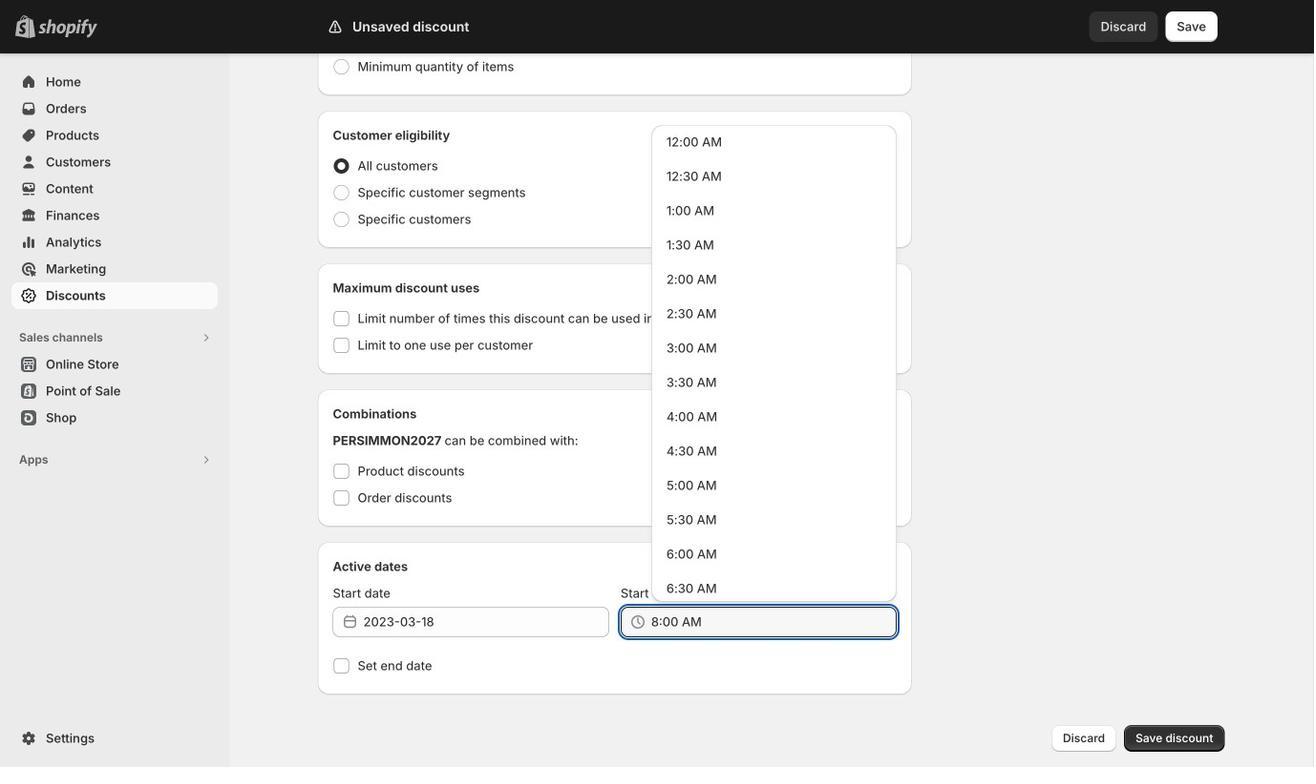 Task type: vqa. For each thing, say whether or not it's contained in the screenshot.
ENTER TIME text box
yes



Task type: locate. For each thing, give the bounding box(es) containing it.
Enter time text field
[[651, 607, 897, 638]]

shopify image
[[38, 19, 97, 38]]

list box
[[651, 125, 897, 768]]



Task type: describe. For each thing, give the bounding box(es) containing it.
YYYY-MM-DD text field
[[363, 607, 609, 638]]



